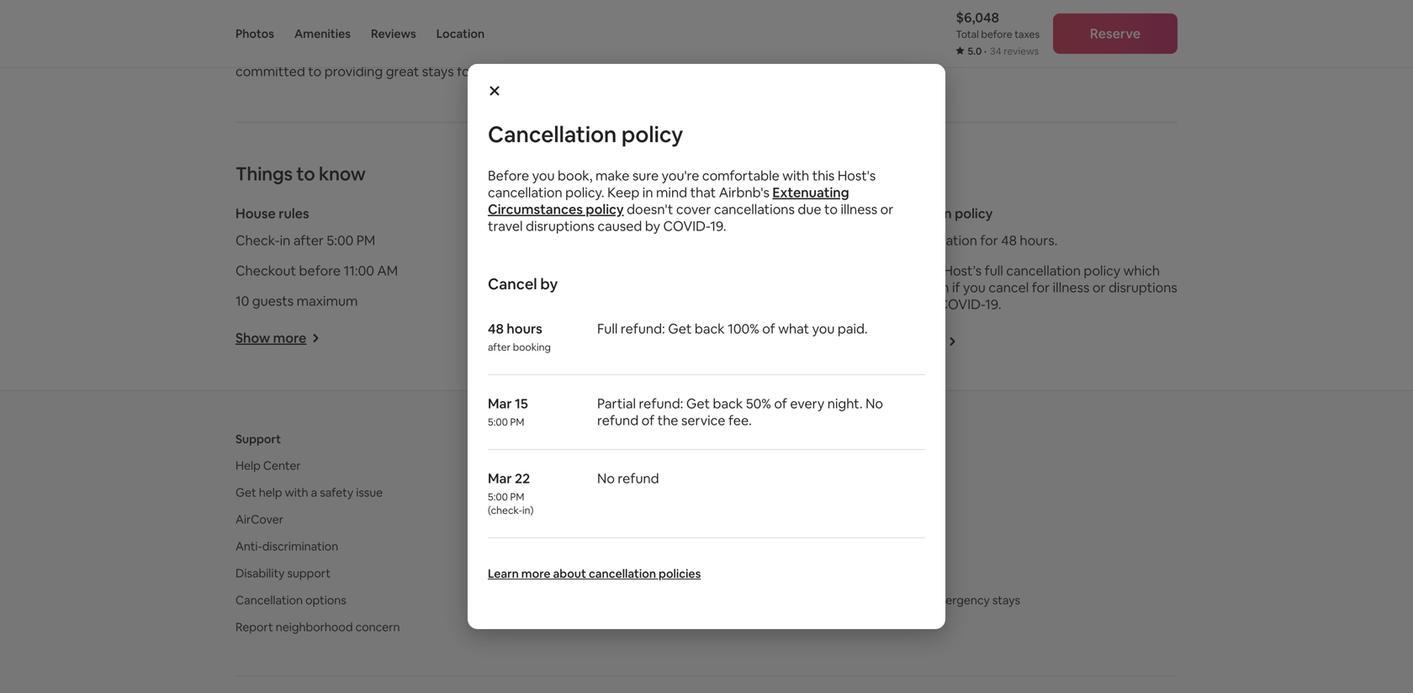 Task type: describe. For each thing, give the bounding box(es) containing it.
show for 2nd show more button from the left
[[554, 329, 589, 347]]

get for 50%
[[687, 395, 710, 412]]

cancel
[[989, 279, 1029, 296]]

you're
[[662, 167, 700, 184]]

concern
[[356, 620, 400, 635]]

pm for 15
[[510, 416, 525, 429]]

0 vertical spatial 48
[[1002, 232, 1017, 249]]

amenities
[[295, 26, 351, 41]]

reserve
[[1091, 25, 1141, 42]]

checkout
[[236, 262, 296, 279]]

emergency
[[929, 593, 990, 608]]

refund: for full
[[621, 320, 665, 337]]

extenuating circumstances policy link
[[488, 184, 850, 218]]

·
[[985, 45, 987, 58]]

booking
[[513, 341, 551, 354]]

report
[[236, 620, 273, 635]]

illness inside review the host's full cancellation policy which applies even if you cancel for illness or disruptions caused by covid-19.
[[1053, 279, 1090, 296]]

about
[[553, 566, 587, 582]]

airbnb.org
[[869, 593, 926, 608]]

5:00 for 22
[[488, 491, 508, 504]]

applies
[[873, 279, 917, 296]]

hours
[[507, 320, 543, 337]]

0 vertical spatial 5:00
[[327, 232, 354, 249]]

mar for 15
[[488, 395, 512, 412]]

100%
[[728, 320, 760, 337]]

2 vertical spatial get
[[236, 485, 256, 500]]

48 hours after booking
[[488, 320, 551, 354]]

show more for first show more button from left
[[236, 329, 307, 347]]

things to know
[[236, 162, 366, 186]]

refund inside partial refund: get back 50% of every night. no refund of the service fee.
[[598, 412, 639, 429]]

$6,048 total before taxes
[[956, 9, 1040, 41]]

location button
[[437, 0, 485, 67]]

maximum
[[297, 292, 358, 310]]

in inside before you book, make sure you're comfortable with this host's cancellation policy. keep in mind that airbnb's
[[643, 184, 653, 201]]

service
[[682, 412, 726, 429]]

0 vertical spatial pm
[[357, 232, 376, 249]]

50%
[[746, 395, 772, 412]]

1 vertical spatial before
[[299, 262, 341, 279]]

mind
[[656, 184, 688, 201]]

airbnb your home
[[552, 458, 649, 473]]

free cancellation for 48 hours.
[[873, 232, 1058, 249]]

5.0 · 34 reviews
[[968, 45, 1040, 58]]

other
[[666, 292, 700, 310]]

before inside $6,048 total before taxes
[[982, 28, 1013, 41]]

cancellation policy dialog
[[468, 64, 946, 630]]

extenuating
[[773, 184, 850, 201]]

with inside before you book, make sure you're comfortable with this host's cancellation policy. keep in mind that airbnb's
[[783, 167, 810, 184]]

fee.
[[729, 412, 752, 429]]

airbnb's
[[719, 184, 770, 201]]

0 horizontal spatial cancellation
[[236, 593, 303, 608]]

aircover
[[236, 512, 284, 527]]

issue
[[356, 485, 383, 500]]

1 vertical spatial in
[[280, 232, 291, 249]]

in)
[[523, 504, 534, 517]]

refund: for partial
[[639, 395, 684, 412]]

cancellation inside before you book, make sure you're comfortable with this host's cancellation policy. keep in mind that airbnb's
[[488, 184, 563, 201]]

is
[[286, 17, 296, 34]]

total
[[956, 28, 979, 41]]

of for 50%
[[775, 395, 788, 412]]

19. inside review the host's full cancellation policy which applies even if you cancel for illness or disruptions caused by covid-19.
[[986, 296, 1002, 313]]

help center link
[[236, 458, 301, 473]]

check-
[[236, 232, 280, 249]]

lake,
[[602, 292, 630, 310]]

get help with a safety issue link
[[236, 485, 383, 500]]

1 horizontal spatial for
[[981, 232, 999, 249]]

5.0
[[968, 45, 982, 58]]

every
[[791, 395, 825, 412]]

0 horizontal spatial by
[[541, 274, 558, 294]]

disability support link
[[236, 566, 331, 581]]

you inside review the host's full cancellation policy which applies even if you cancel for illness or disruptions caused by covid-19.
[[964, 279, 986, 296]]

community
[[552, 539, 616, 554]]

river,
[[633, 292, 663, 310]]

more for first show more button from left
[[273, 329, 307, 347]]

location
[[437, 26, 485, 41]]

free
[[873, 232, 900, 249]]

before
[[488, 167, 530, 184]]

cancellation for cancellation
[[873, 205, 952, 222]]

neighborhood
[[276, 620, 353, 635]]

marissa
[[236, 17, 283, 34]]

illness inside doesn't cover cancellations due to illness or travel disruptions caused by covid-19.
[[841, 201, 878, 218]]

water
[[753, 292, 789, 310]]

camera/recording
[[608, 232, 720, 249]]

the inside partial refund: get back 50% of every night. no refund of the service fee.
[[658, 412, 679, 429]]

what
[[779, 320, 810, 337]]

policies
[[659, 566, 701, 582]]

check-in after 5:00 pm
[[236, 232, 376, 249]]

no refund
[[598, 470, 659, 487]]

cancellation options
[[236, 593, 347, 608]]

support
[[287, 566, 331, 581]]

1 show more button from the left
[[236, 329, 320, 347]]

anti-discrimination link
[[236, 539, 339, 554]]

15
[[515, 395, 528, 412]]

circumstances
[[488, 201, 583, 218]]

house rules
[[236, 205, 309, 222]]

back for 100%
[[695, 320, 725, 337]]

no inside partial refund: get back 50% of every night. no refund of the service fee.
[[866, 395, 884, 412]]

stays inside marissa is a superhost superhosts are experienced, highly rated hosts who are committed to providing great stays for guests.
[[422, 63, 454, 80]]

highly
[[415, 42, 452, 60]]

safety
[[320, 485, 354, 500]]

airbnb
[[552, 458, 589, 473]]

1 vertical spatial refund
[[618, 470, 659, 487]]

extenuating circumstances policy
[[488, 184, 850, 218]]

10 guests maximum
[[236, 292, 358, 310]]

policy inside review the host's full cancellation policy which applies even if you cancel for illness or disruptions caused by covid-19.
[[1084, 262, 1121, 279]]

marissa is a superhost superhosts are experienced, highly rated hosts who are committed to providing great stays for guests.
[[236, 17, 577, 80]]

keep
[[608, 184, 640, 201]]

rated
[[455, 42, 488, 60]]

5:00 for 15
[[488, 416, 508, 429]]

airbnb your home link
[[552, 458, 649, 473]]

cancel by
[[488, 274, 558, 294]]

show for first show more button from left
[[236, 329, 270, 347]]

device
[[723, 232, 764, 249]]

paid.
[[838, 320, 868, 337]]

a inside marissa is a superhost superhosts are experienced, highly rated hosts who are committed to providing great stays for guests.
[[299, 17, 306, 34]]

providing
[[325, 63, 383, 80]]

0 horizontal spatial with
[[285, 485, 309, 500]]

by inside review the host's full cancellation policy which applies even if you cancel for illness or disruptions caused by covid-19.
[[921, 296, 936, 313]]

full
[[598, 320, 618, 337]]

hosting responsibly link
[[552, 566, 659, 581]]

airbnb.org emergency stays
[[869, 593, 1021, 608]]

guests.
[[478, 63, 523, 80]]



Task type: vqa. For each thing, say whether or not it's contained in the screenshot.
the right messages
no



Task type: locate. For each thing, give the bounding box(es) containing it.
disability support
[[236, 566, 331, 581]]

superhost
[[309, 17, 374, 34]]

0 vertical spatial covid-
[[664, 218, 711, 235]]

0 vertical spatial stays
[[422, 63, 454, 80]]

back for 50%
[[713, 395, 743, 412]]

after for hours
[[488, 341, 511, 354]]

22
[[515, 470, 530, 487]]

1 horizontal spatial no
[[866, 395, 884, 412]]

0 vertical spatial a
[[299, 17, 306, 34]]

more inside the cancellation policy dialog
[[522, 566, 551, 582]]

1 show from the left
[[236, 329, 270, 347]]

taxes
[[1015, 28, 1040, 41]]

show more button down guests
[[236, 329, 320, 347]]

reserve button
[[1054, 13, 1178, 54]]

1 vertical spatial caused
[[873, 296, 918, 313]]

cancellations
[[714, 201, 795, 218]]

1 vertical spatial disruptions
[[1109, 279, 1178, 296]]

5:00 up 11:00
[[327, 232, 354, 249]]

the left if
[[920, 262, 941, 279]]

full refund: get back 100% of what you paid.
[[598, 320, 868, 337]]

0 horizontal spatial a
[[299, 17, 306, 34]]

comfortable
[[703, 167, 780, 184]]

0 vertical spatial with
[[783, 167, 810, 184]]

0 horizontal spatial 19.
[[711, 218, 727, 235]]

1 vertical spatial stays
[[993, 593, 1021, 608]]

get down other
[[668, 320, 692, 337]]

11:00
[[344, 262, 374, 279]]

doesn't cover cancellations due to illness or travel disruptions caused by covid-19.
[[488, 201, 894, 235]]

disruptions inside doesn't cover cancellations due to illness or travel disruptions caused by covid-19.
[[526, 218, 595, 235]]

1 are from the left
[[308, 42, 328, 60]]

caused inside doesn't cover cancellations due to illness or travel disruptions caused by covid-19.
[[598, 218, 642, 235]]

get
[[668, 320, 692, 337], [687, 395, 710, 412], [236, 485, 256, 500]]

cancellation inside review the host's full cancellation policy which applies even if you cancel for illness or disruptions caused by covid-19.
[[1007, 262, 1081, 279]]

this
[[813, 167, 835, 184]]

you left paid. on the top of the page
[[813, 320, 835, 337]]

after
[[294, 232, 324, 249], [488, 341, 511, 354]]

cancellation policy inside dialog
[[488, 120, 684, 149]]

cancellation
[[488, 184, 563, 201], [903, 232, 978, 249], [1007, 262, 1081, 279], [589, 566, 656, 582]]

hosting
[[552, 566, 594, 581]]

help
[[236, 458, 261, 473]]

0 horizontal spatial are
[[308, 42, 328, 60]]

or inside doesn't cover cancellations due to illness or travel disruptions caused by covid-19.
[[881, 201, 894, 218]]

pm up 11:00
[[357, 232, 376, 249]]

1 vertical spatial after
[[488, 341, 511, 354]]

report neighborhood concern
[[236, 620, 400, 635]]

show more
[[236, 329, 307, 347], [554, 329, 625, 347]]

refund up your
[[598, 412, 639, 429]]

even
[[920, 279, 950, 296]]

review the host's full cancellation policy which applies even if you cancel for illness or disruptions caused by covid-19.
[[873, 262, 1178, 313]]

amenities button
[[295, 0, 351, 67]]

1 vertical spatial 19.
[[986, 296, 1002, 313]]

in down rules on the top left of the page
[[280, 232, 291, 249]]

48 inside 48 hours after booking
[[488, 320, 504, 337]]

1 vertical spatial back
[[713, 395, 743, 412]]

cancellation down disability
[[236, 593, 303, 608]]

illness
[[841, 201, 878, 218], [1053, 279, 1090, 296]]

2 show more from the left
[[554, 329, 625, 347]]

refund: down river, at left top
[[621, 320, 665, 337]]

1 horizontal spatial are
[[557, 42, 577, 60]]

make
[[596, 167, 630, 184]]

reviews button
[[371, 0, 416, 67]]

pm down 15
[[510, 416, 525, 429]]

get left fee.
[[687, 395, 710, 412]]

mar left 22
[[488, 470, 512, 487]]

2 horizontal spatial by
[[921, 296, 936, 313]]

after down hours
[[488, 341, 511, 354]]

0 vertical spatial or
[[881, 201, 894, 218]]

1 horizontal spatial cancellation
[[488, 120, 617, 149]]

0 horizontal spatial more
[[273, 329, 307, 347]]

0 horizontal spatial cancellation policy
[[488, 120, 684, 149]]

caused inside review the host's full cancellation policy which applies even if you cancel for illness or disruptions caused by covid-19.
[[873, 296, 918, 313]]

back inside partial refund: get back 50% of every night. no refund of the service fee.
[[713, 395, 743, 412]]

hours.
[[1020, 232, 1058, 249]]

1 vertical spatial 48
[[488, 320, 504, 337]]

stays right emergency
[[993, 593, 1021, 608]]

stays
[[422, 63, 454, 80], [993, 593, 1021, 608]]

1 horizontal spatial more
[[522, 566, 551, 582]]

discrimination
[[262, 539, 339, 554]]

cancellation policy up free cancellation for 48 hours.
[[873, 205, 993, 222]]

1 horizontal spatial caused
[[873, 296, 918, 313]]

1 vertical spatial cancellation policy
[[873, 205, 993, 222]]

1 horizontal spatial show
[[554, 329, 589, 347]]

0 vertical spatial the
[[920, 262, 941, 279]]

of right partial
[[642, 412, 655, 429]]

airbnb.org emergency stays link
[[869, 593, 1021, 608]]

0 vertical spatial illness
[[841, 201, 878, 218]]

refund: right partial
[[639, 395, 684, 412]]

19. inside doesn't cover cancellations due to illness or travel disruptions caused by covid-19.
[[711, 218, 727, 235]]

1 mar from the top
[[488, 395, 512, 412]]

0 horizontal spatial covid-
[[664, 218, 711, 235]]

show left full
[[554, 329, 589, 347]]

to inside marissa is a superhost superhosts are experienced, highly rated hosts who are committed to providing great stays for guests.
[[308, 63, 322, 80]]

illness down host's
[[841, 201, 878, 218]]

of left what
[[763, 320, 776, 337]]

before
[[982, 28, 1013, 41], [299, 262, 341, 279]]

reviews
[[1004, 45, 1040, 58]]

property
[[610, 205, 667, 222]]

0 vertical spatial to
[[308, 63, 322, 80]]

before up '34'
[[982, 28, 1013, 41]]

night.
[[828, 395, 863, 412]]

1 horizontal spatial a
[[311, 485, 317, 500]]

1 vertical spatial with
[[285, 485, 309, 500]]

a
[[299, 17, 306, 34], [311, 485, 317, 500]]

covid-
[[664, 218, 711, 235], [939, 296, 986, 313]]

2 vertical spatial you
[[813, 320, 835, 337]]

of right 50%
[[775, 395, 788, 412]]

0 vertical spatial cancellation policy
[[488, 120, 684, 149]]

back down the body
[[695, 320, 725, 337]]

34
[[990, 45, 1002, 58]]

0 horizontal spatial the
[[658, 412, 679, 429]]

cancellation
[[488, 120, 617, 149], [873, 205, 952, 222], [236, 593, 303, 608]]

partial
[[598, 395, 636, 412]]

policy inside "extenuating circumstances policy"
[[586, 201, 624, 218]]

1 vertical spatial or
[[1093, 279, 1106, 296]]

more right learn
[[522, 566, 551, 582]]

cancellation policy for you
[[488, 120, 684, 149]]

2 vertical spatial pm
[[510, 491, 525, 504]]

hosts
[[491, 42, 525, 60]]

cancel
[[488, 274, 537, 294]]

no left home
[[598, 470, 615, 487]]

5:00 inside mar 15 5:00 pm
[[488, 416, 508, 429]]

0 vertical spatial cancellation
[[488, 120, 617, 149]]

if
[[953, 279, 961, 296]]

cancellation up book,
[[488, 120, 617, 149]]

5:00 up the (check-
[[488, 491, 508, 504]]

to inside doesn't cover cancellations due to illness or travel disruptions caused by covid-19.
[[825, 201, 838, 218]]

0 horizontal spatial stays
[[422, 63, 454, 80]]

0 horizontal spatial in
[[280, 232, 291, 249]]

you inside before you book, make sure you're comfortable with this host's cancellation policy. keep in mind that airbnb's
[[532, 167, 555, 184]]

to right 'due'
[[825, 201, 838, 218]]

you left book,
[[532, 167, 555, 184]]

1 horizontal spatial 48
[[1002, 232, 1017, 249]]

for inside marissa is a superhost superhosts are experienced, highly rated hosts who are committed to providing great stays for guests.
[[457, 63, 475, 80]]

$6,048
[[956, 9, 1000, 26]]

of right the body
[[737, 292, 750, 310]]

with right the help
[[285, 485, 309, 500]]

0 vertical spatial caused
[[598, 218, 642, 235]]

0 vertical spatial disruptions
[[526, 218, 595, 235]]

a right is at top left
[[299, 17, 306, 34]]

of for 100%
[[763, 320, 776, 337]]

support
[[236, 432, 281, 447]]

covid- inside review the host's full cancellation policy which applies even if you cancel for illness or disruptions caused by covid-19.
[[939, 296, 986, 313]]

more down 10 guests maximum
[[273, 329, 307, 347]]

pm for 22
[[510, 491, 525, 504]]

1 vertical spatial 5:00
[[488, 416, 508, 429]]

learn more about cancellation policies
[[488, 566, 701, 582]]

body
[[702, 292, 734, 310]]

of for body
[[737, 292, 750, 310]]

caused
[[598, 218, 642, 235], [873, 296, 918, 313]]

1 horizontal spatial the
[[920, 262, 941, 279]]

illness down hours.
[[1053, 279, 1090, 296]]

2 are from the left
[[557, 42, 577, 60]]

0 vertical spatial refund
[[598, 412, 639, 429]]

for right cancel
[[1032, 279, 1050, 296]]

1 vertical spatial refund:
[[639, 395, 684, 412]]

mar 15 5:00 pm
[[488, 395, 528, 429]]

for down rated
[[457, 63, 475, 80]]

0 vertical spatial by
[[645, 218, 661, 235]]

0 horizontal spatial no
[[598, 470, 615, 487]]

or
[[881, 201, 894, 218], [1093, 279, 1106, 296]]

am
[[377, 262, 398, 279]]

cancellation policy up book,
[[488, 120, 684, 149]]

0 vertical spatial before
[[982, 28, 1013, 41]]

1 vertical spatial mar
[[488, 470, 512, 487]]

mar for 22
[[488, 470, 512, 487]]

1 horizontal spatial covid-
[[939, 296, 986, 313]]

center
[[263, 458, 301, 473]]

2 vertical spatial 5:00
[[488, 491, 508, 504]]

due
[[798, 201, 822, 218]]

0 horizontal spatial you
[[532, 167, 555, 184]]

show more button down 'lake,'
[[554, 329, 639, 347]]

great
[[386, 63, 419, 80]]

a left safety
[[311, 485, 317, 500]]

no right night.
[[866, 395, 884, 412]]

for
[[457, 63, 475, 80], [981, 232, 999, 249], [1032, 279, 1050, 296]]

show down 10 on the left top
[[236, 329, 270, 347]]

0 horizontal spatial show more
[[236, 329, 307, 347]]

2 show more button from the left
[[554, 329, 639, 347]]

19. down full
[[986, 296, 1002, 313]]

help
[[259, 485, 282, 500]]

cancellation up free
[[873, 205, 952, 222]]

by inside doesn't cover cancellations due to illness or travel disruptions caused by covid-19.
[[645, 218, 661, 235]]

hosting responsibly
[[552, 566, 659, 581]]

2 vertical spatial cancellation
[[236, 593, 303, 608]]

1 vertical spatial to
[[296, 162, 315, 186]]

cancellation inside dialog
[[488, 120, 617, 149]]

48 left hours
[[488, 320, 504, 337]]

0 vertical spatial in
[[643, 184, 653, 201]]

in up 'property'
[[643, 184, 653, 201]]

0 horizontal spatial for
[[457, 63, 475, 80]]

0 vertical spatial after
[[294, 232, 324, 249]]

refund: inside partial refund: get back 50% of every night. no refund of the service fee.
[[639, 395, 684, 412]]

host's
[[838, 167, 876, 184]]

security
[[554, 232, 605, 249]]

0 horizontal spatial before
[[299, 262, 341, 279]]

mar inside mar 22 5:00 pm (check-in)
[[488, 470, 512, 487]]

1 vertical spatial by
[[541, 274, 558, 294]]

help center
[[236, 458, 301, 473]]

show more button
[[236, 329, 320, 347], [554, 329, 639, 347]]

more for 2nd show more button from the left
[[592, 329, 625, 347]]

after inside 48 hours after booking
[[488, 341, 511, 354]]

2 horizontal spatial for
[[1032, 279, 1050, 296]]

pm
[[357, 232, 376, 249], [510, 416, 525, 429], [510, 491, 525, 504]]

1 vertical spatial illness
[[1053, 279, 1090, 296]]

rules
[[279, 205, 309, 222]]

0 vertical spatial you
[[532, 167, 555, 184]]

policy
[[622, 120, 684, 149], [586, 201, 624, 218], [955, 205, 993, 222], [1084, 262, 1121, 279]]

are
[[308, 42, 328, 60], [557, 42, 577, 60]]

after for in
[[294, 232, 324, 249]]

cancellation policy for cancellation
[[873, 205, 993, 222]]

for inside review the host's full cancellation policy which applies even if you cancel for illness or disruptions caused by covid-19.
[[1032, 279, 1050, 296]]

1 horizontal spatial or
[[1093, 279, 1106, 296]]

show
[[236, 329, 270, 347], [554, 329, 589, 347]]

to down amenities
[[308, 63, 322, 80]]

show more for 2nd show more button from the left
[[554, 329, 625, 347]]

mar
[[488, 395, 512, 412], [488, 470, 512, 487]]

stays down highly
[[422, 63, 454, 80]]

1 horizontal spatial with
[[783, 167, 810, 184]]

more down 'lake,'
[[592, 329, 625, 347]]

after down rules on the top left of the page
[[294, 232, 324, 249]]

nearby
[[554, 292, 599, 310]]

covid- inside doesn't cover cancellations due to illness or travel disruptions caused by covid-19.
[[664, 218, 711, 235]]

1 show more from the left
[[236, 329, 307, 347]]

mar left 15
[[488, 395, 512, 412]]

pm inside mar 15 5:00 pm
[[510, 416, 525, 429]]

community forum
[[552, 539, 651, 554]]

to left know
[[296, 162, 315, 186]]

(check-
[[488, 504, 523, 517]]

1 vertical spatial you
[[964, 279, 986, 296]]

0 horizontal spatial after
[[294, 232, 324, 249]]

1 horizontal spatial show more
[[554, 329, 625, 347]]

disruptions inside review the host's full cancellation policy which applies even if you cancel for illness or disruptions caused by covid-19.
[[1109, 279, 1178, 296]]

with left this
[[783, 167, 810, 184]]

safety & property
[[554, 205, 667, 222]]

anti-discrimination
[[236, 539, 339, 554]]

get help with a safety issue
[[236, 485, 383, 500]]

48
[[1002, 232, 1017, 249], [488, 320, 504, 337]]

mar inside mar 15 5:00 pm
[[488, 395, 512, 412]]

are down amenities
[[308, 42, 328, 60]]

5:00 up mar 22 5:00 pm (check-in) at the left of page
[[488, 416, 508, 429]]

you right if
[[964, 279, 986, 296]]

1 horizontal spatial show more button
[[554, 329, 639, 347]]

0 vertical spatial for
[[457, 63, 475, 80]]

2 vertical spatial for
[[1032, 279, 1050, 296]]

by
[[645, 218, 661, 235], [541, 274, 558, 294], [921, 296, 936, 313]]

caused down keep
[[598, 218, 642, 235]]

for up full
[[981, 232, 999, 249]]

48 left hours.
[[1002, 232, 1017, 249]]

or left which
[[1093, 279, 1106, 296]]

who
[[528, 42, 554, 60]]

1 vertical spatial for
[[981, 232, 999, 249]]

get inside partial refund: get back 50% of every night. no refund of the service fee.
[[687, 395, 710, 412]]

show more down the nearby
[[554, 329, 625, 347]]

show more down guests
[[236, 329, 307, 347]]

1 horizontal spatial you
[[813, 320, 835, 337]]

know
[[319, 162, 366, 186]]

0 vertical spatial mar
[[488, 395, 512, 412]]

1 horizontal spatial before
[[982, 28, 1013, 41]]

0 horizontal spatial illness
[[841, 201, 878, 218]]

0 vertical spatial get
[[668, 320, 692, 337]]

1 horizontal spatial after
[[488, 341, 511, 354]]

get left the help
[[236, 485, 256, 500]]

1 vertical spatial no
[[598, 470, 615, 487]]

2 horizontal spatial cancellation
[[873, 205, 952, 222]]

1 horizontal spatial by
[[645, 218, 661, 235]]

forum
[[618, 539, 651, 554]]

1 horizontal spatial in
[[643, 184, 653, 201]]

pm up in) at bottom left
[[510, 491, 525, 504]]

pm inside mar 22 5:00 pm (check-in)
[[510, 491, 525, 504]]

are right the who
[[557, 42, 577, 60]]

sure
[[633, 167, 659, 184]]

1 vertical spatial pm
[[510, 416, 525, 429]]

1 horizontal spatial illness
[[1053, 279, 1090, 296]]

or up free
[[881, 201, 894, 218]]

caused down review
[[873, 296, 918, 313]]

in
[[643, 184, 653, 201], [280, 232, 291, 249]]

2 mar from the top
[[488, 470, 512, 487]]

travel
[[488, 218, 523, 235]]

2 show from the left
[[554, 329, 589, 347]]

0 vertical spatial back
[[695, 320, 725, 337]]

19. down that
[[711, 218, 727, 235]]

before up maximum at the left top
[[299, 262, 341, 279]]

the
[[920, 262, 941, 279], [658, 412, 679, 429]]

committed
[[236, 63, 305, 80]]

the left the service
[[658, 412, 679, 429]]

responsibly
[[597, 566, 659, 581]]

cancellation for you
[[488, 120, 617, 149]]

0 vertical spatial refund:
[[621, 320, 665, 337]]

0 horizontal spatial show
[[236, 329, 270, 347]]

the inside review the host's full cancellation policy which applies even if you cancel for illness or disruptions caused by covid-19.
[[920, 262, 941, 279]]

0 horizontal spatial show more button
[[236, 329, 320, 347]]

refund right your
[[618, 470, 659, 487]]

or inside review the host's full cancellation policy which applies even if you cancel for illness or disruptions caused by covid-19.
[[1093, 279, 1106, 296]]

1 horizontal spatial disruptions
[[1109, 279, 1178, 296]]

&
[[598, 205, 607, 222]]

5:00 inside mar 22 5:00 pm (check-in)
[[488, 491, 508, 504]]

1 vertical spatial get
[[687, 395, 710, 412]]

back left 50%
[[713, 395, 743, 412]]

get for 100%
[[668, 320, 692, 337]]



